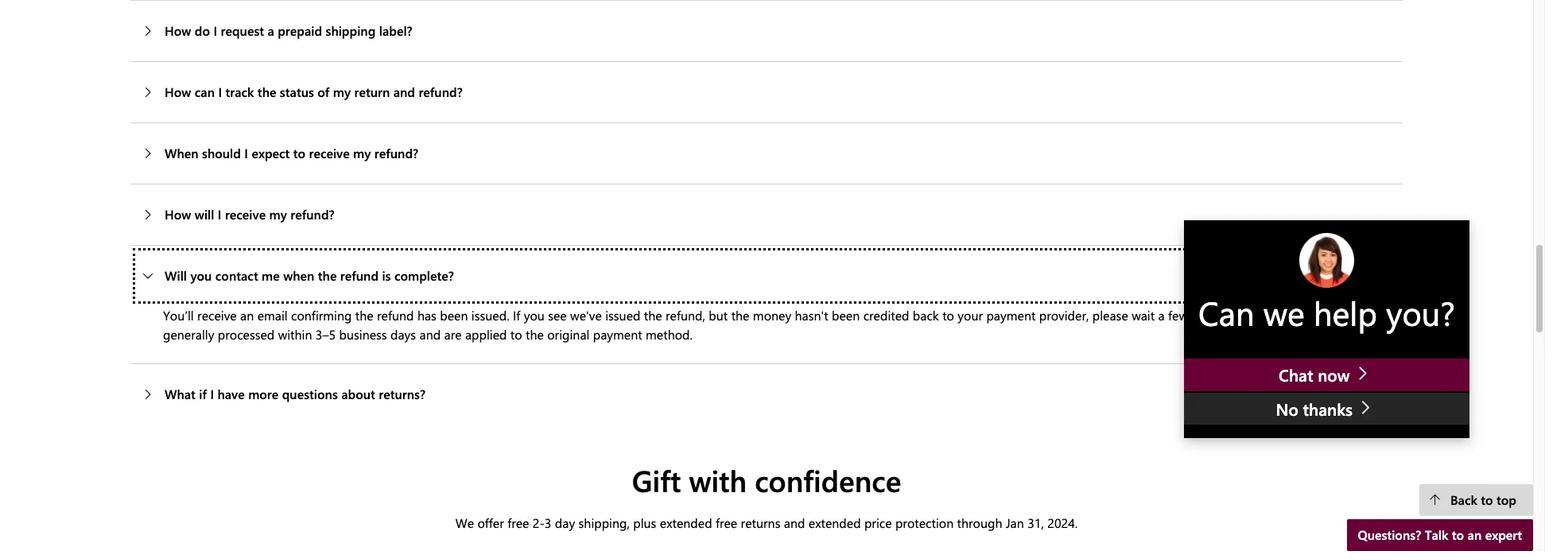 Task type: describe. For each thing, give the bounding box(es) containing it.
processed
[[218, 326, 275, 343]]

me
[[262, 267, 280, 284]]

i for track
[[218, 83, 222, 100]]

expect
[[252, 145, 290, 161]]

talk
[[1426, 527, 1449, 543]]

wait
[[1132, 307, 1155, 324]]

2 free from the left
[[716, 515, 738, 532]]

refunds
[[1284, 307, 1329, 324]]

shipping
[[326, 22, 376, 39]]

i for request
[[214, 22, 217, 39]]

provider,
[[1040, 307, 1090, 324]]

2 been from the left
[[832, 307, 860, 324]]

how for how will i receive my refund?
[[165, 206, 191, 223]]

plus
[[634, 515, 657, 532]]

1 horizontal spatial my
[[333, 83, 351, 100]]

1 been from the left
[[440, 307, 468, 324]]

what if i have more questions about returns? button
[[130, 364, 1404, 425]]

1 vertical spatial are
[[444, 326, 462, 343]]

0 vertical spatial receive
[[309, 145, 350, 161]]

when
[[283, 267, 315, 284]]

please
[[1093, 307, 1129, 324]]

how will i receive my refund?
[[165, 206, 335, 223]]

money
[[753, 307, 792, 324]]

see
[[548, 307, 567, 324]]

to left your
[[943, 307, 955, 324]]

days
[[391, 326, 416, 343]]

days.
[[1252, 307, 1280, 324]]

i for expect
[[245, 145, 248, 161]]

additional
[[1192, 307, 1248, 324]]

status
[[280, 83, 314, 100]]

help
[[1314, 291, 1378, 335]]

an inside dropdown button
[[1468, 527, 1482, 543]]

0 horizontal spatial my
[[269, 206, 287, 223]]

receive inside the you'll receive an email confirming the refund has been issued. if you see we've issued the refund, but the money hasn't been credited back to your payment provider, please wait a few additional days. refunds are generally processed within 3–5 business days and are applied to the original payment method.
[[197, 307, 237, 324]]

jan
[[1006, 515, 1025, 532]]

back to top
[[1451, 492, 1517, 508]]

top
[[1497, 492, 1517, 508]]

thanks
[[1304, 398, 1353, 420]]

and inside dropdown button
[[394, 83, 415, 100]]

0 vertical spatial payment
[[987, 307, 1036, 324]]

chat now
[[1279, 365, 1355, 386]]

will
[[165, 267, 187, 284]]

issued
[[606, 307, 641, 324]]

when should i expect to receive my refund? button
[[130, 123, 1404, 184]]

how do i request a prepaid shipping label? button
[[130, 1, 1404, 61]]

2024.
[[1048, 515, 1078, 532]]

we
[[1264, 291, 1305, 335]]

we've
[[571, 307, 602, 324]]

your
[[958, 307, 983, 324]]

and inside the you'll receive an email confirming the refund has been issued. if you see we've issued the refund, but the money hasn't been credited back to your payment provider, please wait a few additional days. refunds are generally processed within 3–5 business days and are applied to the original payment method.
[[420, 326, 441, 343]]

protection
[[896, 515, 954, 532]]

track
[[226, 83, 254, 100]]

refund,
[[666, 307, 706, 324]]

more
[[248, 386, 279, 402]]

the up business
[[356, 307, 374, 324]]

an inside the you'll receive an email confirming the refund has been issued. if you see we've issued the refund, but the money hasn't been credited back to your payment provider, please wait a few additional days. refunds are generally processed within 3–5 business days and are applied to the original payment method.
[[240, 307, 254, 324]]

credited
[[864, 307, 910, 324]]

chat
[[1279, 365, 1314, 386]]

business
[[339, 326, 387, 343]]

3
[[545, 515, 552, 532]]

we
[[456, 515, 474, 532]]

but
[[709, 307, 728, 324]]

to inside the back to top link
[[1482, 492, 1494, 508]]

how for how can i track the status of my return and refund?
[[165, 83, 191, 100]]

offer
[[478, 515, 504, 532]]

hasn't
[[795, 307, 829, 324]]

price
[[865, 515, 892, 532]]

the left original
[[526, 326, 544, 343]]

when
[[165, 145, 199, 161]]

2-
[[533, 515, 545, 532]]

questions
[[282, 386, 338, 402]]

contact
[[215, 267, 258, 284]]

back to top link
[[1420, 485, 1534, 516]]

if
[[199, 386, 207, 402]]

1 vertical spatial refund?
[[375, 145, 419, 161]]

has
[[418, 307, 437, 324]]

of
[[318, 83, 330, 100]]

the inside how can i track the status of my return and refund? dropdown button
[[258, 83, 276, 100]]

should
[[202, 145, 241, 161]]

no thanks button
[[1185, 393, 1470, 425]]

return
[[354, 83, 390, 100]]

is
[[382, 267, 391, 284]]

you inside the you'll receive an email confirming the refund has been issued. if you see we've issued the refund, but the money hasn't been credited back to your payment provider, please wait a few additional days. refunds are generally processed within 3–5 business days and are applied to the original payment method.
[[524, 307, 545, 324]]

method.
[[646, 326, 693, 343]]

we offer free 2-3 day shipping, plus extended free returns and extended price protection through jan 31, 2024.
[[456, 515, 1078, 532]]

few
[[1169, 307, 1189, 324]]

have
[[218, 386, 245, 402]]

can
[[195, 83, 215, 100]]

how can i track the status of my return and refund?
[[165, 83, 463, 100]]

will
[[195, 206, 214, 223]]

you'll receive an email confirming the refund has been issued. if you see we've issued the refund, but the money hasn't been credited back to your payment provider, please wait a few additional days. refunds are generally processed within 3–5 business days and are applied to the original payment method.
[[163, 307, 1350, 343]]

through
[[958, 515, 1003, 532]]

what
[[165, 386, 196, 402]]

how will i receive my refund? button
[[130, 184, 1404, 245]]



Task type: vqa. For each thing, say whether or not it's contained in the screenshot.
Can we help you?
yes



Task type: locate. For each thing, give the bounding box(es) containing it.
1 horizontal spatial payment
[[987, 307, 1036, 324]]

1 vertical spatial and
[[420, 326, 441, 343]]

what if i have more questions about returns?
[[165, 386, 426, 402]]

you'll
[[163, 307, 194, 324]]

to inside when should i expect to receive my refund? dropdown button
[[293, 145, 306, 161]]

1 horizontal spatial you
[[524, 307, 545, 324]]

how for how do i request a prepaid shipping label?
[[165, 22, 191, 39]]

0 vertical spatial an
[[240, 307, 254, 324]]

returns?
[[379, 386, 426, 402]]

to down if at the bottom of page
[[511, 326, 522, 343]]

email
[[257, 307, 288, 324]]

back
[[1451, 492, 1478, 508]]

issued.
[[472, 307, 510, 324]]

1 vertical spatial you
[[524, 307, 545, 324]]

0 vertical spatial and
[[394, 83, 415, 100]]

returns
[[741, 515, 781, 532]]

0 vertical spatial are
[[1333, 307, 1350, 324]]

with
[[689, 460, 747, 499]]

can we help you?
[[1199, 291, 1456, 335]]

0 horizontal spatial payment
[[593, 326, 643, 343]]

refund? right return
[[419, 83, 463, 100]]

how inside dropdown button
[[165, 22, 191, 39]]

0 horizontal spatial extended
[[660, 515, 713, 532]]

0 vertical spatial my
[[333, 83, 351, 100]]

to
[[293, 145, 306, 161], [943, 307, 955, 324], [511, 326, 522, 343], [1482, 492, 1494, 508], [1453, 527, 1465, 543]]

you inside dropdown button
[[190, 267, 212, 284]]

my down return
[[353, 145, 371, 161]]

1 free from the left
[[508, 515, 529, 532]]

back
[[913, 307, 939, 324]]

i left expect
[[245, 145, 248, 161]]

the right track
[[258, 83, 276, 100]]

refund up days
[[377, 307, 414, 324]]

receive up generally
[[197, 307, 237, 324]]

been right has at the left
[[440, 307, 468, 324]]

i for have
[[210, 386, 214, 402]]

3 how from the top
[[165, 206, 191, 223]]

1 horizontal spatial free
[[716, 515, 738, 532]]

complete?
[[395, 267, 454, 284]]

how left "can"
[[165, 83, 191, 100]]

applied
[[465, 326, 507, 343]]

payment down issued
[[593, 326, 643, 343]]

0 horizontal spatial a
[[268, 22, 274, 39]]

the up method.
[[644, 307, 663, 324]]

extended left price
[[809, 515, 861, 532]]

within
[[278, 326, 312, 343]]

do
[[195, 22, 210, 39]]

can
[[1199, 291, 1255, 335]]

0 vertical spatial how
[[165, 22, 191, 39]]

1 horizontal spatial a
[[1159, 307, 1165, 324]]

refund
[[340, 267, 379, 284], [377, 307, 414, 324]]

my right of
[[333, 83, 351, 100]]

refund?
[[419, 83, 463, 100], [375, 145, 419, 161], [291, 206, 335, 223]]

i right if
[[210, 386, 214, 402]]

1 horizontal spatial an
[[1468, 527, 1482, 543]]

are left the applied
[[444, 326, 462, 343]]

how left do
[[165, 22, 191, 39]]

my up me
[[269, 206, 287, 223]]

refund left is
[[340, 267, 379, 284]]

no
[[1277, 398, 1299, 420]]

2 vertical spatial how
[[165, 206, 191, 223]]

will you contact me when the refund is complete? button
[[130, 246, 1404, 306]]

how can i track the status of my return and refund? button
[[130, 62, 1404, 122]]

0 horizontal spatial an
[[240, 307, 254, 324]]

receive
[[309, 145, 350, 161], [225, 206, 266, 223], [197, 307, 237, 324]]

2 vertical spatial my
[[269, 206, 287, 223]]

2 vertical spatial receive
[[197, 307, 237, 324]]

a right request
[[268, 22, 274, 39]]

0 vertical spatial refund?
[[419, 83, 463, 100]]

1 vertical spatial refund
[[377, 307, 414, 324]]

extended right plus
[[660, 515, 713, 532]]

i right do
[[214, 22, 217, 39]]

questions?
[[1359, 527, 1422, 543]]

0 vertical spatial a
[[268, 22, 274, 39]]

are right refunds
[[1333, 307, 1350, 324]]

no thanks
[[1277, 398, 1358, 420]]

are
[[1333, 307, 1350, 324], [444, 326, 462, 343]]

and right return
[[394, 83, 415, 100]]

i for receive
[[218, 206, 222, 223]]

been right hasn't
[[832, 307, 860, 324]]

1 vertical spatial receive
[[225, 206, 266, 223]]

0 horizontal spatial are
[[444, 326, 462, 343]]

a left few
[[1159, 307, 1165, 324]]

0 horizontal spatial been
[[440, 307, 468, 324]]

gift
[[632, 460, 681, 499]]

3–5
[[316, 326, 336, 343]]

you
[[190, 267, 212, 284], [524, 307, 545, 324]]

1 extended from the left
[[660, 515, 713, 532]]

to inside questions? talk to an expert dropdown button
[[1453, 527, 1465, 543]]

confidence
[[755, 460, 902, 499]]

0 horizontal spatial you
[[190, 267, 212, 284]]

a inside the you'll receive an email confirming the refund has been issued. if you see we've issued the refund, but the money hasn't been credited back to your payment provider, please wait a few additional days. refunds are generally processed within 3–5 business days and are applied to the original payment method.
[[1159, 307, 1165, 324]]

prepaid
[[278, 22, 322, 39]]

an up the processed
[[240, 307, 254, 324]]

how do i request a prepaid shipping label?
[[165, 22, 413, 39]]

1 horizontal spatial and
[[420, 326, 441, 343]]

will you contact me when the refund is complete?
[[165, 267, 454, 284]]

to right expect
[[293, 145, 306, 161]]

you right will
[[190, 267, 212, 284]]

the right when
[[318, 267, 337, 284]]

and
[[394, 83, 415, 100], [420, 326, 441, 343], [784, 515, 806, 532]]

a inside dropdown button
[[268, 22, 274, 39]]

how left will
[[165, 206, 191, 223]]

1 vertical spatial payment
[[593, 326, 643, 343]]

to right talk
[[1453, 527, 1465, 543]]

receive right expect
[[309, 145, 350, 161]]

a
[[268, 22, 274, 39], [1159, 307, 1165, 324]]

1 horizontal spatial are
[[1333, 307, 1350, 324]]

2 extended from the left
[[809, 515, 861, 532]]

payment
[[987, 307, 1036, 324], [593, 326, 643, 343]]

refund inside the you'll receive an email confirming the refund has been issued. if you see we've issued the refund, but the money hasn't been credited back to your payment provider, please wait a few additional days. refunds are generally processed within 3–5 business days and are applied to the original payment method.
[[377, 307, 414, 324]]

free
[[508, 515, 529, 532], [716, 515, 738, 532]]

i inside dropdown button
[[214, 22, 217, 39]]

0 horizontal spatial and
[[394, 83, 415, 100]]

refund? up the will you contact me when the refund is complete?
[[291, 206, 335, 223]]

gift with confidence
[[632, 460, 902, 499]]

1 horizontal spatial been
[[832, 307, 860, 324]]

label?
[[379, 22, 413, 39]]

refund for is
[[340, 267, 379, 284]]

1 how from the top
[[165, 22, 191, 39]]

1 vertical spatial how
[[165, 83, 191, 100]]

the inside will you contact me when the refund is complete? dropdown button
[[318, 267, 337, 284]]

questions? talk to an expert button
[[1348, 520, 1534, 551]]

original
[[548, 326, 590, 343]]

and down has at the left
[[420, 326, 441, 343]]

day
[[555, 515, 575, 532]]

you right if at the bottom of page
[[524, 307, 545, 324]]

when should i expect to receive my refund?
[[165, 145, 419, 161]]

i right "can"
[[218, 83, 222, 100]]

0 horizontal spatial free
[[508, 515, 529, 532]]

1 horizontal spatial extended
[[809, 515, 861, 532]]

an
[[240, 307, 254, 324], [1468, 527, 1482, 543]]

refund inside will you contact me when the refund is complete? dropdown button
[[340, 267, 379, 284]]

i right will
[[218, 206, 222, 223]]

0 vertical spatial you
[[190, 267, 212, 284]]

how
[[165, 22, 191, 39], [165, 83, 191, 100], [165, 206, 191, 223]]

free left the returns
[[716, 515, 738, 532]]

shipping,
[[579, 515, 630, 532]]

chat now button
[[1185, 359, 1470, 391]]

my
[[333, 83, 351, 100], [353, 145, 371, 161], [269, 206, 287, 223]]

extended
[[660, 515, 713, 532], [809, 515, 861, 532]]

confirming
[[291, 307, 352, 324]]

2 vertical spatial and
[[784, 515, 806, 532]]

2 vertical spatial refund?
[[291, 206, 335, 223]]

if
[[513, 307, 521, 324]]

2 horizontal spatial my
[[353, 145, 371, 161]]

an left expert
[[1468, 527, 1482, 543]]

the
[[258, 83, 276, 100], [318, 267, 337, 284], [356, 307, 374, 324], [644, 307, 663, 324], [732, 307, 750, 324], [526, 326, 544, 343]]

1 vertical spatial an
[[1468, 527, 1482, 543]]

1 vertical spatial my
[[353, 145, 371, 161]]

0 vertical spatial refund
[[340, 267, 379, 284]]

now
[[1319, 365, 1351, 386]]

1 vertical spatial a
[[1159, 307, 1165, 324]]

to left "top"
[[1482, 492, 1494, 508]]

about
[[341, 386, 375, 402]]

2 horizontal spatial and
[[784, 515, 806, 532]]

receive right will
[[225, 206, 266, 223]]

generally
[[163, 326, 214, 343]]

free left 2-
[[508, 515, 529, 532]]

refund? down return
[[375, 145, 419, 161]]

31,
[[1028, 515, 1045, 532]]

refund for has
[[377, 307, 414, 324]]

and right the returns
[[784, 515, 806, 532]]

payment right your
[[987, 307, 1036, 324]]

i
[[214, 22, 217, 39], [218, 83, 222, 100], [245, 145, 248, 161], [218, 206, 222, 223], [210, 386, 214, 402]]

the right but
[[732, 307, 750, 324]]

2 how from the top
[[165, 83, 191, 100]]

questions? talk to an expert
[[1359, 527, 1523, 543]]



